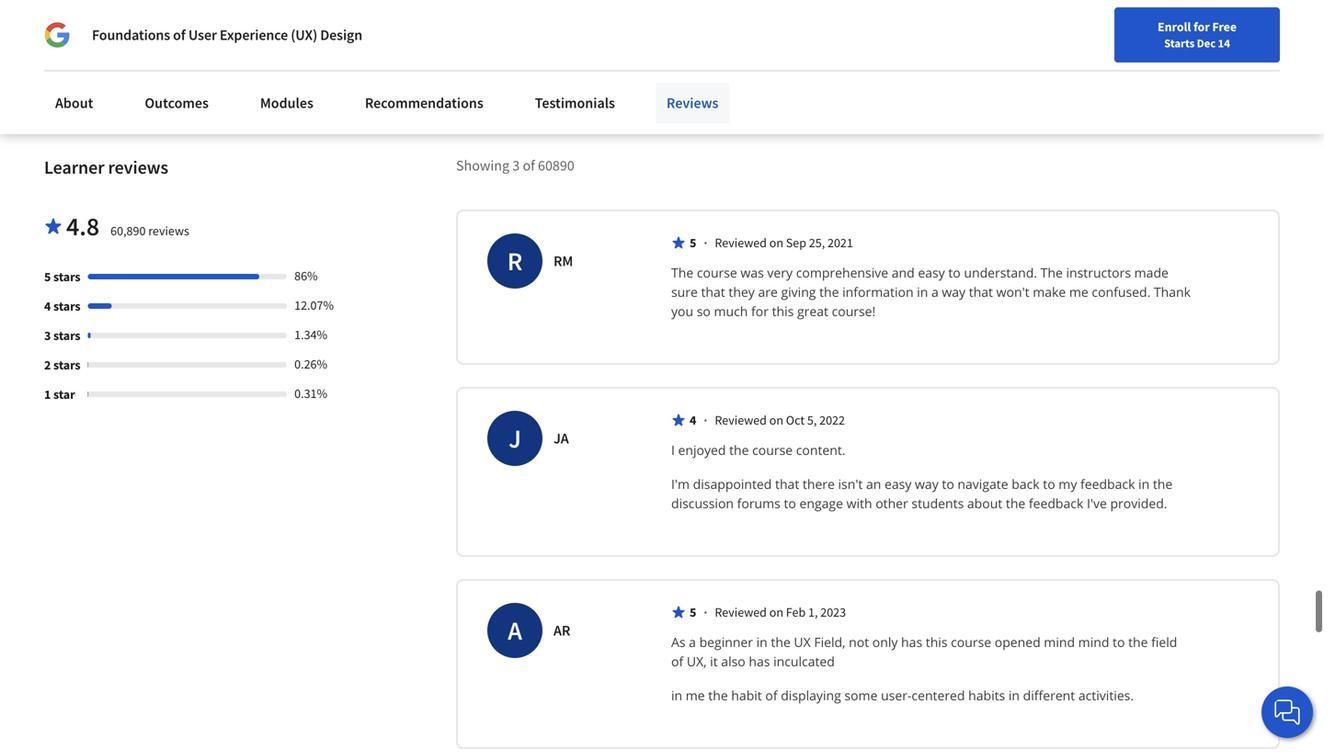 Task type: vqa. For each thing, say whether or not it's contained in the screenshot.
That.
yes



Task type: describe. For each thing, give the bounding box(es) containing it.
that.
[[1210, 15, 1239, 33]]

the inside the course was very comprehensive and easy to understand. the instructors made sure that they are giving the information in a way that won't make me confused. thank you so much for this great course!
[[820, 283, 839, 301]]

thank
[[1154, 283, 1191, 301]]

inculcated
[[774, 653, 835, 670]]

beginner
[[700, 634, 753, 651]]

4 stars
[[44, 298, 81, 314]]

to inside the course was very comprehensive and easy to understand. the instructors made sure that they are giving the information in a way that won't make me confused. thank you so much for this great course!
[[949, 264, 961, 281]]

86%
[[294, 267, 318, 284]]

modules link
[[249, 83, 325, 123]]

made
[[1135, 264, 1169, 281]]

amazing
[[244, 15, 296, 33]]

2021
[[828, 234, 853, 251]]

testimonials
[[535, 94, 615, 112]]

to inside ""to be able to take courses at my own pace and rhythm has been an amazing experience. i can learn whenever it fits my schedule and mood.""
[[133, 0, 145, 11]]

modules
[[260, 94, 313, 112]]

rm
[[554, 252, 573, 270]]

foundations of user experience (ux) design
[[92, 26, 362, 44]]

schedule
[[83, 59, 138, 77]]

isn't inside i'm disappointed that there isn't an easy way to navigate back to my feedback in the discussion forums to engage with other students about the feedback i've provided.
[[838, 475, 863, 493]]

on for j
[[770, 412, 784, 428]]

of left 60890
[[523, 156, 535, 175]]

with
[[847, 495, 872, 512]]

5 for a
[[690, 604, 696, 621]]

j
[[509, 422, 521, 455]]

the left the ux
[[771, 634, 791, 651]]

stars for 3 stars
[[53, 327, 81, 344]]

it inside ""to be able to take courses at my own pace and rhythm has been an amazing experience. i can learn whenever it fits my schedule and mood.""
[[264, 37, 272, 55]]

some
[[845, 687, 878, 704]]

0 vertical spatial my
[[243, 0, 262, 11]]

reviews for learner reviews
[[108, 156, 168, 179]]

reviewed on oct 5, 2022
[[715, 412, 845, 428]]

outcomes link
[[134, 83, 220, 123]]

stars for 4 stars
[[53, 298, 81, 314]]

enjoyed
[[678, 441, 726, 459]]

1 vertical spatial 5
[[44, 268, 51, 285]]

universities
[[295, 9, 367, 28]]

of left user
[[173, 26, 186, 44]]

without
[[1183, 37, 1231, 55]]

for universities
[[272, 9, 367, 28]]

to right back
[[1043, 475, 1055, 493]]

pace
[[61, 15, 90, 33]]

2 vertical spatial me
[[686, 687, 705, 704]]

of inside the as a beginner in the ux field, not only has this course opened mind mind to the field of ux, it also has inculcated
[[671, 653, 684, 670]]

ar
[[554, 622, 570, 640]]

provided.
[[1110, 495, 1168, 512]]

showing
[[456, 156, 510, 175]]

1 star
[[44, 386, 75, 403]]

stars for 5 stars
[[53, 268, 81, 285]]

sep
[[786, 234, 807, 251]]

much inside the course was very comprehensive and easy to understand. the instructors made sure that they are giving the information in a way that won't make me confused. thank you so much for this great course!
[[714, 302, 748, 320]]

english
[[1026, 57, 1070, 76]]

own
[[265, 0, 291, 11]]

this inside the as a beginner in the ux field, not only has this course opened mind mind to the field of ux, it also has inculcated
[[926, 634, 948, 651]]

disappointed
[[693, 475, 772, 493]]

course inside the as a beginner in the ux field, not only has this course opened mind mind to the field of ux, it also has inculcated
[[951, 634, 992, 651]]

mood."
[[168, 59, 212, 77]]

2 mind from the left
[[1078, 634, 1110, 651]]

so inside "learning isn't just about being better at your job: it's so much more than that. coursera allows me to learn without limits."
[[1088, 15, 1102, 33]]

comprehensive
[[796, 264, 889, 281]]

"to
[[61, 0, 82, 11]]

information
[[843, 283, 914, 301]]

1 horizontal spatial and
[[141, 59, 165, 77]]

5 stars
[[44, 268, 81, 285]]

are
[[758, 283, 778, 301]]

i enjoyed the course content.
[[671, 441, 846, 459]]

and inside the course was very comprehensive and easy to understand. the instructors made sure that they are giving the information in a way that won't make me confused. thank you so much for this great course!
[[892, 264, 915, 281]]

english button
[[992, 37, 1103, 97]]

"to be able to take courses at my own pace and rhythm has been an amazing experience. i can learn whenever it fits my schedule and mood."
[[61, 0, 296, 77]]

only
[[873, 634, 898, 651]]

experience.
[[61, 37, 131, 55]]

2023
[[821, 604, 846, 621]]

limits."
[[1010, 59, 1053, 77]]

it's
[[1067, 15, 1085, 33]]

field
[[1152, 634, 1178, 651]]

make
[[1033, 283, 1066, 301]]

60,890
[[110, 222, 146, 239]]

user-
[[881, 687, 912, 704]]

as a beginner in the ux field, not only has this course opened mind mind to the field of ux, it also has inculcated
[[671, 634, 1181, 670]]

0 horizontal spatial that
[[701, 283, 725, 301]]

the up provided.
[[1153, 475, 1173, 493]]

60890
[[538, 156, 575, 175]]

about inside i'm disappointed that there isn't an easy way to navigate back to my feedback in the discussion forums to engage with other students about the feedback i've provided.
[[967, 495, 1003, 512]]

habit
[[731, 687, 762, 704]]

2
[[44, 357, 51, 373]]

also
[[721, 653, 746, 670]]

1 vertical spatial feedback
[[1029, 495, 1084, 512]]

ja
[[554, 429, 569, 448]]

career
[[948, 58, 983, 74]]

has inside ""to be able to take courses at my own pace and rhythm has been an amazing experience. i can learn whenever it fits my schedule and mood.""
[[167, 15, 189, 33]]

google image
[[44, 22, 70, 48]]

an inside ""to be able to take courses at my own pace and rhythm has been an amazing experience. i can learn whenever it fits my schedule and mood.""
[[226, 15, 241, 33]]

for for individuals
[[29, 9, 50, 28]]

about
[[55, 94, 93, 112]]

ux
[[794, 634, 811, 651]]

starts
[[1164, 36, 1195, 51]]

14
[[1218, 36, 1230, 51]]

not
[[849, 634, 869, 651]]

show notifications image
[[1130, 60, 1152, 82]]

0 vertical spatial and
[[93, 15, 116, 33]]

find your new career link
[[859, 55, 992, 78]]

reviewed for a
[[715, 604, 767, 621]]

easy for other
[[885, 475, 912, 493]]

in inside the as a beginner in the ux field, not only has this course opened mind mind to the field of ux, it also has inculcated
[[757, 634, 768, 651]]

i'm disappointed that there isn't an easy way to navigate back to my feedback in the discussion forums to engage with other students about the feedback i've provided.
[[671, 475, 1176, 512]]

1 vertical spatial i
[[671, 441, 675, 459]]

easy for way
[[918, 264, 945, 281]]

2 stars
[[44, 357, 81, 373]]

on for r
[[770, 234, 784, 251]]

banner navigation
[[15, 0, 517, 37]]

as
[[671, 634, 686, 651]]

content.
[[796, 441, 846, 459]]

coursera
[[1010, 37, 1065, 55]]

feb
[[786, 604, 806, 621]]

foundations
[[92, 26, 170, 44]]

the up disappointed
[[729, 441, 749, 459]]

at for better
[[1245, 0, 1257, 11]]

recommendations link
[[354, 83, 495, 123]]

they
[[729, 283, 755, 301]]



Task type: locate. For each thing, give the bounding box(es) containing it.
2 vertical spatial has
[[749, 653, 770, 670]]

learn for has
[[166, 37, 198, 55]]

0 vertical spatial 3
[[513, 156, 520, 175]]

0 horizontal spatial the
[[671, 264, 694, 281]]

for inside enroll for free starts dec 14
[[1194, 18, 1210, 35]]

isn't up with
[[838, 475, 863, 493]]

my inside i'm disappointed that there isn't an easy way to navigate back to my feedback in the discussion forums to engage with other students about the feedback i've provided.
[[1059, 475, 1077, 493]]

0 horizontal spatial i
[[134, 37, 138, 55]]

at for courses
[[228, 0, 240, 11]]

learn inside ""to be able to take courses at my own pace and rhythm has been an amazing experience. i can learn whenever it fits my schedule and mood.""
[[166, 37, 198, 55]]

this right only
[[926, 634, 948, 651]]

reviewed
[[715, 234, 767, 251], [715, 412, 767, 428], [715, 604, 767, 621]]

0 vertical spatial course
[[697, 264, 737, 281]]

1 vertical spatial 3
[[44, 327, 51, 344]]

feedback
[[1081, 475, 1135, 493], [1029, 495, 1084, 512]]

recommendations
[[365, 94, 484, 112]]

2 the from the left
[[1041, 264, 1063, 281]]

for down are
[[751, 302, 769, 320]]

learn down enroll
[[1148, 37, 1180, 55]]

1 horizontal spatial about
[[1128, 0, 1164, 11]]

your
[[1010, 15, 1038, 33], [894, 58, 919, 74]]

1 on from the top
[[770, 234, 784, 251]]

a right as
[[689, 634, 696, 651]]

that inside i'm disappointed that there isn't an easy way to navigate back to my feedback in the discussion forums to engage with other students about the feedback i've provided.
[[775, 475, 799, 493]]

0 horizontal spatial has
[[167, 15, 189, 33]]

0 horizontal spatial way
[[915, 475, 939, 493]]

the up make
[[1041, 264, 1063, 281]]

to inside "learning isn't just about being better at your job: it's so much more than that. coursera allows me to learn without limits."
[[1133, 37, 1146, 55]]

that left they
[[701, 283, 725, 301]]

reviewed up was in the right top of the page
[[715, 234, 767, 251]]

0 horizontal spatial much
[[714, 302, 748, 320]]

reviewed on sep 25, 2021
[[715, 234, 853, 251]]

0 horizontal spatial for
[[751, 302, 769, 320]]

0.26%
[[294, 356, 327, 372]]

has down take
[[167, 15, 189, 33]]

learner
[[44, 156, 104, 179]]

isn't inside "learning isn't just about being better at your job: it's so much more than that. coursera allows me to learn without limits."
[[1073, 0, 1099, 11]]

it left 'fits'
[[264, 37, 272, 55]]

outcomes
[[145, 94, 209, 112]]

your inside "learning isn't just about being better at your job: it's so much more than that. coursera allows me to learn without limits."
[[1010, 15, 1038, 33]]

so right you
[[697, 302, 711, 320]]

learn up mood."
[[166, 37, 198, 55]]

an inside i'm disappointed that there isn't an easy way to navigate back to my feedback in the discussion forums to engage with other students about the feedback i've provided.
[[866, 475, 881, 493]]

for for universities
[[272, 9, 292, 28]]

mind up the activities.
[[1078, 634, 1110, 651]]

for individuals
[[29, 9, 123, 28]]

2 vertical spatial reviewed
[[715, 604, 767, 621]]

testimonials link
[[524, 83, 626, 123]]

3 on from the top
[[770, 604, 784, 621]]

1 horizontal spatial easy
[[918, 264, 945, 281]]

oct
[[786, 412, 805, 428]]

for left "to
[[29, 9, 50, 28]]

this down are
[[772, 302, 794, 320]]

course down reviewed on oct 5, 2022
[[752, 441, 793, 459]]

way up students at right bottom
[[915, 475, 939, 493]]

much down just
[[1105, 15, 1140, 33]]

2 reviewed from the top
[[715, 412, 767, 428]]

1 horizontal spatial course
[[752, 441, 793, 459]]

an
[[226, 15, 241, 33], [866, 475, 881, 493]]

has right also
[[749, 653, 770, 670]]

reviews right learner
[[108, 156, 168, 179]]

coursera image
[[22, 52, 139, 81]]

enroll for free starts dec 14
[[1158, 18, 1237, 51]]

2 horizontal spatial and
[[892, 264, 915, 281]]

free
[[1212, 18, 1237, 35]]

1 horizontal spatial way
[[942, 283, 966, 301]]

other
[[876, 495, 908, 512]]

0 horizontal spatial me
[[686, 687, 705, 704]]

1 at from the left
[[228, 0, 240, 11]]

enroll
[[1158, 18, 1191, 35]]

5 for r
[[690, 234, 696, 251]]

12.07%
[[294, 297, 334, 313]]

25,
[[809, 234, 825, 251]]

5 up ux,
[[690, 604, 696, 621]]

2 for from the left
[[272, 9, 292, 28]]

2 horizontal spatial that
[[969, 283, 993, 301]]

3 stars from the top
[[53, 327, 81, 344]]

2 at from the left
[[1245, 0, 1257, 11]]

at inside "learning isn't just about being better at your job: it's so much more than that. coursera allows me to learn without limits."
[[1245, 0, 1257, 11]]

easy up other
[[885, 475, 912, 493]]

been
[[192, 15, 223, 33]]

4 up 3 stars
[[44, 298, 51, 314]]

0 vertical spatial an
[[226, 15, 241, 33]]

1 vertical spatial about
[[967, 495, 1003, 512]]

about up more on the top of the page
[[1128, 0, 1164, 11]]

0 vertical spatial 5
[[690, 234, 696, 251]]

1 vertical spatial my
[[61, 59, 80, 77]]

1 horizontal spatial for
[[1194, 18, 1210, 35]]

1 vertical spatial 4
[[690, 412, 696, 428]]

1 vertical spatial easy
[[885, 475, 912, 493]]

5 up 4 stars at the left of the page
[[44, 268, 51, 285]]

0.31%
[[294, 385, 327, 402]]

at inside ""to be able to take courses at my own pace and rhythm has been an amazing experience. i can learn whenever it fits my schedule and mood.""
[[228, 0, 240, 11]]

1 vertical spatial me
[[1069, 283, 1089, 301]]

the left field
[[1129, 634, 1148, 651]]

feedback up i've
[[1081, 475, 1135, 493]]

it right ux,
[[710, 653, 718, 670]]

on left feb
[[770, 604, 784, 621]]

isn't up it's
[[1073, 0, 1099, 11]]

easy inside i'm disappointed that there isn't an easy way to navigate back to my feedback in the discussion forums to engage with other students about the feedback i've provided.
[[885, 475, 912, 493]]

chat with us image
[[1273, 698, 1302, 727]]

different
[[1023, 687, 1075, 704]]

1 horizontal spatial 3
[[513, 156, 520, 175]]

1 mind from the left
[[1044, 634, 1075, 651]]

to up rhythm
[[133, 0, 145, 11]]

0 vertical spatial i
[[134, 37, 138, 55]]

back
[[1012, 475, 1040, 493]]

2 horizontal spatial my
[[1059, 475, 1077, 493]]

course up they
[[697, 264, 737, 281]]

0 horizontal spatial easy
[[885, 475, 912, 493]]

of down as
[[671, 653, 684, 670]]

stars down 4 stars at the left of the page
[[53, 327, 81, 344]]

1 vertical spatial it
[[710, 653, 718, 670]]

0 horizontal spatial and
[[93, 15, 116, 33]]

2 vertical spatial and
[[892, 264, 915, 281]]

3 up "2"
[[44, 327, 51, 344]]

1 vertical spatial reviewed
[[715, 412, 767, 428]]

showing 3 of 60890
[[456, 156, 575, 175]]

reviews for 60,890 reviews
[[148, 222, 189, 239]]

reviews
[[667, 94, 719, 112]]

take
[[148, 0, 175, 11]]

0 vertical spatial reviews
[[108, 156, 168, 179]]

for up dec
[[1194, 18, 1210, 35]]

for inside the course was very comprehensive and easy to understand. the instructors made sure that they are giving the information in a way that won't make me confused. thank you so much for this great course!
[[751, 302, 769, 320]]

0 horizontal spatial a
[[689, 634, 696, 651]]

1 vertical spatial reviews
[[148, 222, 189, 239]]

reviewed up i enjoyed the course content.
[[715, 412, 767, 428]]

me down 'instructors'
[[1069, 283, 1089, 301]]

0 horizontal spatial it
[[264, 37, 272, 55]]

r
[[507, 245, 523, 277]]

that left "there"
[[775, 475, 799, 493]]

in down as
[[671, 687, 683, 704]]

my right back
[[1059, 475, 1077, 493]]

1
[[44, 386, 51, 403]]

this inside the course was very comprehensive and easy to understand. the instructors made sure that they are giving the information in a way that won't make me confused. thank you so much for this great course!
[[772, 302, 794, 320]]

0 horizontal spatial isn't
[[838, 475, 863, 493]]

1 vertical spatial this
[[926, 634, 948, 651]]

to up students at right bottom
[[942, 475, 954, 493]]

displaying
[[781, 687, 841, 704]]

0 vertical spatial much
[[1105, 15, 1140, 33]]

0 horizontal spatial for
[[29, 9, 50, 28]]

about down navigate
[[967, 495, 1003, 512]]

2 vertical spatial 5
[[690, 604, 696, 621]]

60,890 reviews
[[110, 222, 189, 239]]

much down they
[[714, 302, 748, 320]]

0 vertical spatial has
[[167, 15, 189, 33]]

star
[[53, 386, 75, 403]]

i left can
[[134, 37, 138, 55]]

2 vertical spatial course
[[951, 634, 992, 651]]

to right forums
[[784, 495, 796, 512]]

sure
[[671, 283, 698, 301]]

stars for 2 stars
[[53, 357, 81, 373]]

learn inside "learning isn't just about being better at your job: it's so much more than that. coursera allows me to learn without limits."
[[1148, 37, 1180, 55]]

and up information
[[892, 264, 915, 281]]

can
[[141, 37, 163, 55]]

course!
[[832, 302, 876, 320]]

forums
[[737, 495, 781, 512]]

won't
[[997, 283, 1030, 301]]

of right the habit
[[766, 687, 778, 704]]

4 stars from the top
[[53, 357, 81, 373]]

reviewed for r
[[715, 234, 767, 251]]

feedback down back
[[1029, 495, 1084, 512]]

1 learn from the left
[[166, 37, 198, 55]]

for
[[1194, 18, 1210, 35], [751, 302, 769, 320]]

about inside "learning isn't just about being better at your job: it's so much more than that. coursera allows me to learn without limits."
[[1128, 0, 1164, 11]]

None search field
[[262, 48, 566, 85]]

2 horizontal spatial course
[[951, 634, 992, 651]]

1 reviewed from the top
[[715, 234, 767, 251]]

the left the habit
[[708, 687, 728, 704]]

i inside ""to be able to take courses at my own pace and rhythm has been an amazing experience. i can learn whenever it fits my schedule and mood.""
[[134, 37, 138, 55]]

"learning
[[1010, 0, 1070, 11]]

much inside "learning isn't just about being better at your job: it's so much more than that. coursera allows me to learn without limits."
[[1105, 15, 1140, 33]]

2 vertical spatial on
[[770, 604, 784, 621]]

your right find
[[894, 58, 919, 74]]

in up provided.
[[1139, 475, 1150, 493]]

1 stars from the top
[[53, 268, 81, 285]]

me down ux,
[[686, 687, 705, 704]]

0 horizontal spatial 4
[[44, 298, 51, 314]]

the up sure
[[671, 264, 694, 281]]

so right it's
[[1088, 15, 1102, 33]]

0 horizontal spatial at
[[228, 0, 240, 11]]

4.8
[[66, 210, 99, 242]]

reviews
[[108, 156, 168, 179], [148, 222, 189, 239]]

an up with
[[866, 475, 881, 493]]

the course was very comprehensive and easy to understand. the instructors made sure that they are giving the information in a way that won't make me confused. thank you so much for this great course!
[[671, 264, 1194, 320]]

to up show notifications icon
[[1133, 37, 1146, 55]]

in me the habit of displaying some user-centered habits in different activities.
[[671, 687, 1134, 704]]

there
[[803, 475, 835, 493]]

the down comprehensive
[[820, 283, 839, 301]]

easy left understand.
[[918, 264, 945, 281]]

courses
[[178, 0, 225, 11]]

3 stars
[[44, 327, 81, 344]]

0 horizontal spatial this
[[772, 302, 794, 320]]

2 vertical spatial my
[[1059, 475, 1077, 493]]

2 horizontal spatial me
[[1110, 37, 1130, 55]]

0 vertical spatial feedback
[[1081, 475, 1135, 493]]

find
[[868, 58, 892, 74]]

and down able
[[93, 15, 116, 33]]

individuals
[[53, 9, 123, 28]]

it
[[264, 37, 272, 55], [710, 653, 718, 670]]

way down understand.
[[942, 283, 966, 301]]

4 for 4 stars
[[44, 298, 51, 314]]

engage
[[800, 495, 843, 512]]

on for a
[[770, 604, 784, 621]]

reviewed on feb 1, 2023
[[715, 604, 846, 621]]

has right only
[[901, 634, 923, 651]]

just
[[1102, 0, 1125, 11]]

at up foundations of user experience (ux) design
[[228, 0, 240, 11]]

stars right "2"
[[53, 357, 81, 373]]

to left field
[[1113, 634, 1125, 651]]

in inside the course was very comprehensive and easy to understand. the instructors made sure that they are giving the information in a way that won't make me confused. thank you so much for this great course!
[[917, 283, 928, 301]]

in right information
[[917, 283, 928, 301]]

reviews right 60,890
[[148, 222, 189, 239]]

for
[[29, 9, 50, 28], [272, 9, 292, 28]]

0 vertical spatial a
[[932, 283, 939, 301]]

1 horizontal spatial much
[[1105, 15, 1140, 33]]

stars up 3 stars
[[53, 298, 81, 314]]

better
[[1204, 0, 1242, 11]]

at right better
[[1245, 0, 1257, 11]]

1 horizontal spatial has
[[749, 653, 770, 670]]

5 up sure
[[690, 234, 696, 251]]

1 vertical spatial a
[[689, 634, 696, 651]]

1 horizontal spatial for
[[272, 9, 292, 28]]

course left opened
[[951, 634, 992, 651]]

0 horizontal spatial an
[[226, 15, 241, 33]]

my up "amazing"
[[243, 0, 262, 11]]

a inside the as a beginner in the ux field, not only has this course opened mind mind to the field of ux, it also has inculcated
[[689, 634, 696, 651]]

the down back
[[1006, 495, 1026, 512]]

4 for 4
[[690, 412, 696, 428]]

a inside the course was very comprehensive and easy to understand. the instructors made sure that they are giving the information in a way that won't make me confused. thank you so much for this great course!
[[932, 283, 939, 301]]

in right "habits" on the bottom right of page
[[1009, 687, 1020, 704]]

to inside the as a beginner in the ux field, not only has this course opened mind mind to the field of ux, it also has inculcated
[[1113, 634, 1125, 651]]

1 horizontal spatial my
[[243, 0, 262, 11]]

learn for more
[[1148, 37, 1180, 55]]

0 vertical spatial 4
[[44, 298, 51, 314]]

that down understand.
[[969, 283, 993, 301]]

0 vertical spatial so
[[1088, 15, 1102, 33]]

4
[[44, 298, 51, 314], [690, 412, 696, 428]]

0 vertical spatial me
[[1110, 37, 1130, 55]]

1 horizontal spatial a
[[932, 283, 939, 301]]

way
[[942, 283, 966, 301], [915, 475, 939, 493]]

way inside the course was very comprehensive and easy to understand. the instructors made sure that they are giving the information in a way that won't make me confused. thank you so much for this great course!
[[942, 283, 966, 301]]

1 horizontal spatial it
[[710, 653, 718, 670]]

my down experience.
[[61, 59, 80, 77]]

1 vertical spatial course
[[752, 441, 793, 459]]

1 vertical spatial way
[[915, 475, 939, 493]]

an up the whenever
[[226, 15, 241, 33]]

ux,
[[687, 653, 707, 670]]

1 vertical spatial your
[[894, 58, 919, 74]]

to left understand.
[[949, 264, 961, 281]]

1 vertical spatial so
[[697, 302, 711, 320]]

easy inside the course was very comprehensive and easy to understand. the instructors made sure that they are giving the information in a way that won't make me confused. thank you so much for this great course!
[[918, 264, 945, 281]]

reviews link
[[656, 83, 730, 123]]

2 learn from the left
[[1148, 37, 1180, 55]]

so inside the course was very comprehensive and easy to understand. the instructors made sure that they are giving the information in a way that won't make me confused. thank you so much for this great course!
[[697, 302, 711, 320]]

you
[[671, 302, 694, 320]]

1 horizontal spatial your
[[1010, 15, 1038, 33]]

than
[[1178, 15, 1207, 33]]

1 vertical spatial and
[[141, 59, 165, 77]]

1 horizontal spatial an
[[866, 475, 881, 493]]

0 vertical spatial your
[[1010, 15, 1038, 33]]

and down can
[[141, 59, 165, 77]]

0 horizontal spatial about
[[967, 495, 1003, 512]]

on left sep
[[770, 234, 784, 251]]

3 reviewed from the top
[[715, 604, 767, 621]]

a right information
[[932, 283, 939, 301]]

about
[[1128, 0, 1164, 11], [967, 495, 1003, 512]]

0 vertical spatial this
[[772, 302, 794, 320]]

0 vertical spatial reviewed
[[715, 234, 767, 251]]

fits
[[275, 37, 294, 55]]

me inside "learning isn't just about being better at your job: it's so much more than that. coursera allows me to learn without limits."
[[1110, 37, 1130, 55]]

1 horizontal spatial so
[[1088, 15, 1102, 33]]

1 horizontal spatial 4
[[690, 412, 696, 428]]

it inside the as a beginner in the ux field, not only has this course opened mind mind to the field of ux, it also has inculcated
[[710, 653, 718, 670]]

0 horizontal spatial so
[[697, 302, 711, 320]]

in inside i'm disappointed that there isn't an easy way to navigate back to my feedback in the discussion forums to engage with other students about the feedback i've provided.
[[1139, 475, 1150, 493]]

for up 'fits'
[[272, 9, 292, 28]]

2 on from the top
[[770, 412, 784, 428]]

2 horizontal spatial has
[[901, 634, 923, 651]]

way inside i'm disappointed that there isn't an easy way to navigate back to my feedback in the discussion forums to engage with other students about the feedback i've provided.
[[915, 475, 939, 493]]

course inside the course was very comprehensive and easy to understand. the instructors made sure that they are giving the information in a way that won't make me confused. thank you so much for this great course!
[[697, 264, 737, 281]]

1 horizontal spatial this
[[926, 634, 948, 651]]

mind right opened
[[1044, 634, 1075, 651]]

learn
[[166, 37, 198, 55], [1148, 37, 1180, 55]]

my
[[243, 0, 262, 11], [61, 59, 80, 77], [1059, 475, 1077, 493]]

0 horizontal spatial mind
[[1044, 634, 1075, 651]]

reviewed for j
[[715, 412, 767, 428]]

0 horizontal spatial my
[[61, 59, 80, 77]]

0 vertical spatial easy
[[918, 264, 945, 281]]

habits
[[969, 687, 1005, 704]]

0 vertical spatial way
[[942, 283, 966, 301]]

1,
[[808, 604, 818, 621]]

3 right showing
[[513, 156, 520, 175]]

1 vertical spatial much
[[714, 302, 748, 320]]

4 up enjoyed
[[690, 412, 696, 428]]

discussion
[[671, 495, 734, 512]]

me inside the course was very comprehensive and easy to understand. the instructors made sure that they are giving the information in a way that won't make me confused. thank you so much for this great course!
[[1069, 283, 1089, 301]]

me right allows
[[1110, 37, 1130, 55]]

i left enjoyed
[[671, 441, 675, 459]]

1 vertical spatial isn't
[[838, 475, 863, 493]]

0 vertical spatial isn't
[[1073, 0, 1099, 11]]

1 vertical spatial on
[[770, 412, 784, 428]]

1 horizontal spatial mind
[[1078, 634, 1110, 651]]

1 horizontal spatial learn
[[1148, 37, 1180, 55]]

stars up 4 stars at the left of the page
[[53, 268, 81, 285]]

activities.
[[1079, 687, 1134, 704]]

reviewed up 'beginner'
[[715, 604, 767, 621]]

"learning isn't just about being better at your job: it's so much more than that. coursera allows me to learn without limits."
[[1010, 0, 1257, 77]]

1 the from the left
[[671, 264, 694, 281]]

1 horizontal spatial at
[[1245, 0, 1257, 11]]

0 horizontal spatial course
[[697, 264, 737, 281]]

2 stars from the top
[[53, 298, 81, 314]]

your down "learning
[[1010, 15, 1038, 33]]

in down reviewed on feb 1, 2023 on the bottom of the page
[[757, 634, 768, 651]]

on left oct
[[770, 412, 784, 428]]

0 horizontal spatial 3
[[44, 327, 51, 344]]

1 for from the left
[[29, 9, 50, 28]]



